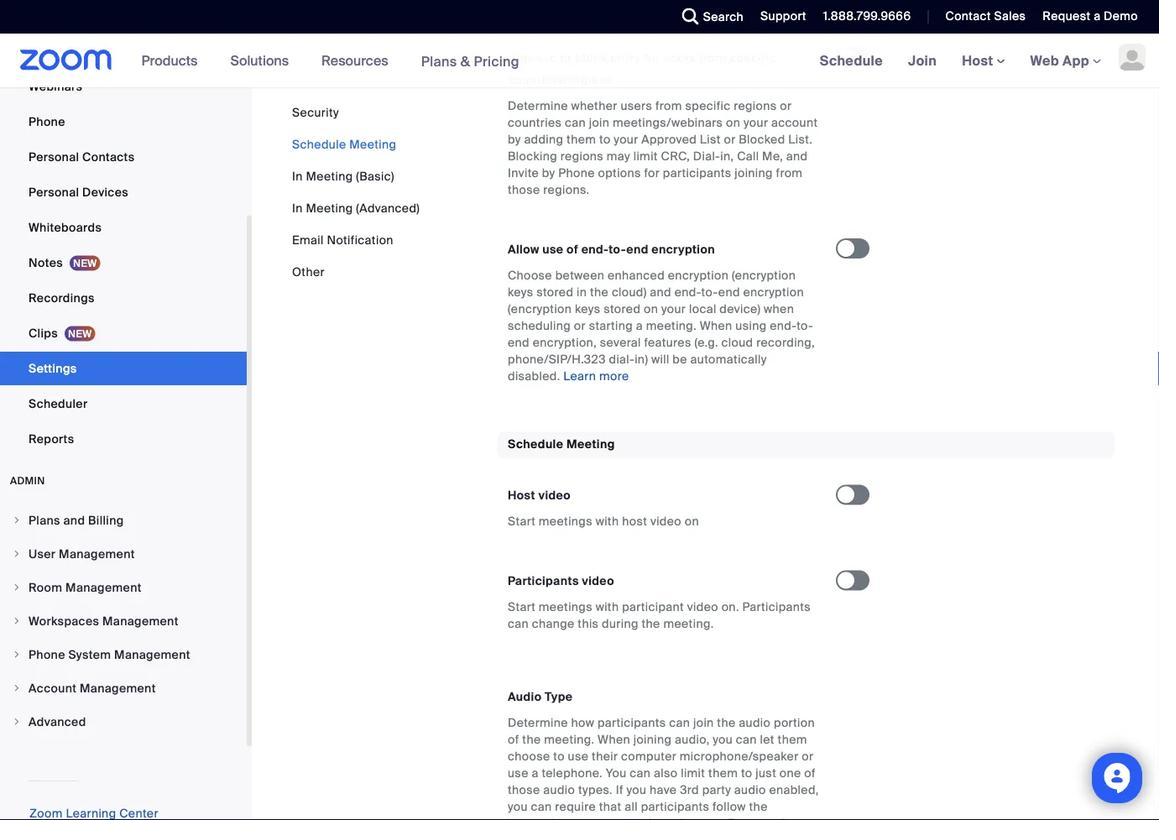 Task type: describe. For each thing, give the bounding box(es) containing it.
when inside choose between enhanced encryption (encryption keys stored in the cloud) and end-to-end encryption (encryption keys stored on your local device) when scheduling or starting a meeting. when using end-to- end encryption, several features (e.g. cloud recording, phone/sip/h.323 dial-in) will be automatically disabled.
[[700, 318, 733, 333]]

you down 'require'
[[579, 816, 599, 820]]

1 horizontal spatial end-
[[675, 284, 702, 300]]

change
[[532, 616, 575, 632]]

0 vertical spatial encryption
[[652, 241, 715, 257]]

features
[[644, 334, 692, 350]]

0 horizontal spatial regions
[[561, 148, 604, 164]]

host
[[622, 514, 647, 529]]

user management menu item
[[0, 538, 247, 570]]

personal contacts
[[29, 149, 135, 165]]

choose
[[508, 267, 552, 283]]

billing
[[88, 513, 124, 528]]

allow use of end-to-end encryption
[[508, 241, 715, 257]]

1 vertical spatial schedule meeting
[[508, 436, 615, 452]]

provide
[[602, 816, 645, 820]]

for inside determine whether users from specific regions or countries can join meetings/webinars on your account by adding them to your approved list or blocked list. blocking regions may limit crc, dial-in, call me, and invite by phone options for participants joining from those regions.
[[644, 165, 660, 180]]

determine how participants can join the audio portion of the meeting. when joining audio, you can let them choose to use their computer microphone/speaker or use a telephone. you can also limit them to just one of those audio types. if you have 3rd party audio enabled, you can require that all participants follow the instructions you provide for using non-zoom audio.
[[508, 715, 819, 820]]

determine for of
[[508, 715, 568, 731]]

2 vertical spatial end
[[508, 334, 530, 350]]

disabled.
[[508, 368, 560, 384]]

or up account
[[780, 98, 792, 113]]

participant
[[622, 599, 684, 615]]

or inside choose between enhanced encryption (encryption keys stored in the cloud) and end-to-end encryption (encryption keys stored on your local device) when scheduling or starting a meeting. when using end-to- end encryption, several features (e.g. cloud recording, phone/sip/h.323 dial-in) will be automatically disabled.
[[574, 318, 586, 333]]

can inside start meetings with participant video on. participants can change this during the meeting.
[[508, 616, 529, 632]]

webinars
[[29, 79, 82, 94]]

resources
[[322, 52, 388, 69]]

plans for plans & pricing
[[421, 52, 457, 70]]

0 vertical spatial schedule meeting
[[292, 136, 397, 152]]

0 horizontal spatial (encryption
[[508, 301, 572, 316]]

computer
[[621, 749, 677, 764]]

1 horizontal spatial of
[[567, 241, 579, 257]]

countries/regions
[[508, 72, 613, 87]]

video up this
[[582, 573, 614, 589]]

audio up let
[[739, 715, 771, 731]]

them inside determine whether users from specific regions or countries can join meetings/webinars on your account by adding them to your approved list or blocked list. blocking regions may limit crc, dial-in, call me, and invite by phone options for participants joining from those regions.
[[567, 131, 596, 147]]

room management menu item
[[0, 572, 247, 604]]

banner containing products
[[0, 34, 1159, 89]]

clips
[[29, 325, 58, 341]]

right image for plans and billing
[[12, 516, 22, 526]]

on.
[[722, 599, 740, 615]]

choose
[[508, 749, 550, 764]]

schedule inside menu bar
[[292, 136, 346, 152]]

management for room management
[[66, 580, 142, 595]]

advanced menu item
[[0, 706, 247, 738]]

solutions
[[230, 52, 289, 69]]

management for user management
[[59, 546, 135, 562]]

meeting down learn more
[[567, 436, 615, 452]]

with for participant
[[596, 599, 619, 615]]

on inside schedule meeting element
[[685, 514, 699, 529]]

list.
[[789, 131, 813, 147]]

join link
[[896, 34, 950, 87]]

instructions
[[508, 816, 576, 820]]

notes link
[[0, 246, 247, 280]]

0 vertical spatial end-
[[582, 241, 609, 257]]

1 horizontal spatial use
[[543, 241, 564, 257]]

account
[[29, 680, 77, 696]]

2 horizontal spatial your
[[744, 115, 768, 130]]

phone system management menu item
[[0, 639, 247, 671]]

to inside determine whether users from specific regions or countries can join meetings/webinars on your account by adding them to your approved list or blocked list. blocking regions may limit crc, dial-in, call me, and invite by phone options for participants joining from those regions.
[[599, 131, 611, 147]]

all
[[625, 799, 638, 815]]

start meetings with participant video on. participants can change this during the meeting.
[[508, 599, 811, 632]]

1 horizontal spatial regions
[[734, 98, 777, 113]]

contacts
[[82, 149, 135, 165]]

starting
[[589, 318, 633, 333]]

meetings navigation
[[807, 34, 1159, 89]]

options
[[598, 165, 641, 180]]

audio,
[[675, 732, 710, 747]]

host for host video
[[508, 488, 536, 503]]

zoom
[[728, 816, 761, 820]]

and inside choose between enhanced encryption (encryption keys stored in the cloud) and end-to-end encryption (encryption keys stored on your local device) when scheduling or starting a meeting. when using end-to- end encryption, several features (e.g. cloud recording, phone/sip/h.323 dial-in) will be automatically disabled.
[[650, 284, 672, 300]]

0 horizontal spatial from
[[656, 98, 682, 113]]

learn more link
[[564, 368, 629, 384]]

phone for phone
[[29, 114, 65, 129]]

a for approve or block entry for users from specific countries/regions
[[636, 318, 643, 333]]

0 vertical spatial participants
[[508, 573, 579, 589]]

host video
[[508, 488, 571, 503]]

1 vertical spatial them
[[778, 732, 807, 747]]

1 vertical spatial participants
[[598, 715, 666, 731]]

right image inside advanced menu item
[[12, 717, 22, 727]]

encryption,
[[533, 334, 597, 350]]

2 vertical spatial to-
[[797, 318, 814, 333]]

1 vertical spatial end
[[719, 284, 740, 300]]

1 horizontal spatial stored
[[604, 301, 641, 316]]

you up instructions
[[508, 799, 528, 815]]

local
[[689, 301, 717, 316]]

several
[[600, 334, 641, 350]]

have
[[650, 782, 677, 798]]

also
[[654, 766, 678, 781]]

for inside 'approve or block entry for users from specific countries/regions'
[[644, 50, 661, 65]]

meeting. inside choose between enhanced encryption (encryption keys stored in the cloud) and end-to-end encryption (encryption keys stored on your local device) when scheduling or starting a meeting. when using end-to- end encryption, several features (e.g. cloud recording, phone/sip/h.323 dial-in) will be automatically disabled.
[[646, 318, 697, 333]]

in
[[577, 284, 587, 300]]

participants inside start meetings with participant video on. participants can change this during the meeting.
[[743, 599, 811, 615]]

type
[[545, 689, 573, 705]]

room
[[29, 580, 62, 595]]

workspaces
[[29, 613, 99, 629]]

schedule meeting link
[[292, 136, 397, 152]]

regions.
[[544, 182, 590, 197]]

those inside determine how participants can join the audio portion of the meeting. when joining audio, you can let them choose to use their computer microphone/speaker or use a telephone. you can also limit them to just one of those audio types. if you have 3rd party audio enabled, you can require that all participants follow the instructions you provide for using non-zoom audio.
[[508, 782, 540, 798]]

zoom logo image
[[20, 50, 112, 71]]

sales
[[994, 8, 1026, 24]]

phone/sip/h.323
[[508, 351, 606, 367]]

may
[[607, 148, 630, 164]]

audio type
[[508, 689, 573, 705]]

or inside determine how participants can join the audio portion of the meeting. when joining audio, you can let them choose to use their computer microphone/speaker or use a telephone. you can also limit them to just one of those audio types. if you have 3rd party audio enabled, you can require that all participants follow the instructions you provide for using non-zoom audio.
[[802, 749, 814, 764]]

from inside 'approve or block entry for users from specific countries/regions'
[[699, 50, 727, 65]]

2 horizontal spatial use
[[568, 749, 589, 764]]

0 horizontal spatial of
[[508, 732, 519, 747]]

2 vertical spatial them
[[709, 766, 738, 781]]

meetings for participants
[[539, 599, 593, 615]]

solutions button
[[230, 34, 296, 87]]

other link
[[292, 264, 325, 280]]

or up "in,"
[[724, 131, 736, 147]]

management down workspaces management menu item
[[114, 647, 190, 662]]

personal menu menu
[[0, 0, 247, 458]]

in meeting (advanced) link
[[292, 200, 420, 216]]

block
[[575, 50, 608, 65]]

2 vertical spatial encryption
[[743, 284, 804, 300]]

0 vertical spatial to-
[[609, 241, 627, 257]]

be
[[673, 351, 687, 367]]

that
[[599, 799, 622, 815]]

can up audio,
[[669, 715, 690, 731]]

start for start meetings with participant video on. participants can change this during the meeting.
[[508, 599, 536, 615]]

meeting for schedule meeting link
[[349, 136, 397, 152]]

scheduler link
[[0, 387, 247, 421]]

web app
[[1031, 52, 1090, 69]]

and inside determine whether users from specific regions or countries can join meetings/webinars on your account by adding them to your approved list or blocked list. blocking regions may limit crc, dial-in, call me, and invite by phone options for participants joining from those regions.
[[787, 148, 808, 164]]

contact
[[946, 8, 991, 24]]

1 horizontal spatial to-
[[702, 284, 719, 300]]

will
[[651, 351, 670, 367]]

workspaces management menu item
[[0, 605, 247, 637]]

just
[[756, 766, 777, 781]]

plans and billing menu item
[[0, 505, 247, 536]]

joining inside determine how participants can join the audio portion of the meeting. when joining audio, you can let them choose to use their computer microphone/speaker or use a telephone. you can also limit them to just one of those audio types. if you have 3rd party audio enabled, you can require that all participants follow the instructions you provide for using non-zoom audio.
[[634, 732, 672, 747]]

can up instructions
[[531, 799, 552, 815]]

the up choose
[[522, 732, 541, 747]]

in meeting (basic) link
[[292, 168, 394, 184]]

video right host
[[651, 514, 682, 529]]

recordings
[[29, 290, 95, 306]]

profile picture image
[[1119, 44, 1146, 71]]

admin menu menu
[[0, 505, 247, 740]]

in meeting (advanced)
[[292, 200, 420, 216]]

management for account management
[[80, 680, 156, 696]]

specific inside 'approve or block entry for users from specific countries/regions'
[[730, 50, 777, 65]]

in,
[[721, 148, 734, 164]]

if
[[616, 782, 624, 798]]

2 horizontal spatial to
[[741, 766, 753, 781]]

one
[[780, 766, 801, 781]]

the up zoom
[[749, 799, 768, 815]]

specific inside determine whether users from specific regions or countries can join meetings/webinars on your account by adding them to your approved list or blocked list. blocking regions may limit crc, dial-in, call me, and invite by phone options for participants joining from those regions.
[[685, 98, 731, 113]]

personal devices
[[29, 184, 128, 200]]

schedule inside schedule meeting element
[[508, 436, 564, 452]]

users inside 'approve or block entry for users from specific countries/regions'
[[664, 50, 696, 65]]

this
[[578, 616, 599, 632]]

personal for personal contacts
[[29, 149, 79, 165]]

approve or block entry for users from specific countries/regions
[[508, 50, 777, 87]]

2 vertical spatial participants
[[641, 799, 710, 815]]

microphone/speaker
[[680, 749, 799, 764]]

determine whether users from specific regions or countries can join meetings/webinars on your account by adding them to your approved list or blocked list. blocking regions may limit crc, dial-in, call me, and invite by phone options for participants joining from those regions.
[[508, 98, 818, 197]]

the inside choose between enhanced encryption (encryption keys stored in the cloud) and end-to-end encryption (encryption keys stored on your local device) when scheduling or starting a meeting. when using end-to- end encryption, several features (e.g. cloud recording, phone/sip/h.323 dial-in) will be automatically disabled.
[[590, 284, 609, 300]]

app
[[1063, 52, 1090, 69]]

blocked
[[739, 131, 786, 147]]

start for start meetings with host video on
[[508, 514, 536, 529]]

2 horizontal spatial a
[[1094, 8, 1101, 24]]

other
[[292, 264, 325, 280]]

the up microphone/speaker
[[717, 715, 736, 731]]

phone link
[[0, 105, 247, 139]]

plans and billing
[[29, 513, 124, 528]]

join
[[908, 52, 937, 69]]

me,
[[762, 148, 783, 164]]

scheduling
[[508, 318, 571, 333]]

2 vertical spatial from
[[776, 165, 803, 180]]

0 horizontal spatial your
[[614, 131, 639, 147]]

side navigation navigation
[[0, 0, 252, 820]]

plans for plans and billing
[[29, 513, 60, 528]]

can down computer
[[630, 766, 651, 781]]

0 vertical spatial (encryption
[[732, 267, 796, 283]]



Task type: vqa. For each thing, say whether or not it's contained in the screenshot.
Knowledge Base at the bottom of the page
no



Task type: locate. For each thing, give the bounding box(es) containing it.
1 vertical spatial on
[[644, 301, 658, 316]]

require
[[555, 799, 596, 815]]

management down room management menu item
[[102, 613, 179, 629]]

for inside determine how participants can join the audio portion of the meeting. when joining audio, you can let them choose to use their computer microphone/speaker or use a telephone. you can also limit them to just one of those audio types. if you have 3rd party audio enabled, you can require that all participants follow the instructions you provide for using non-zoom audio.
[[648, 816, 664, 820]]

in down schedule meeting link
[[292, 168, 303, 184]]

joining down call
[[735, 165, 773, 180]]

right image left workspaces
[[12, 616, 22, 626]]

to up telephone.
[[554, 749, 565, 764]]

you up microphone/speaker
[[713, 732, 733, 747]]

0 vertical spatial use
[[543, 241, 564, 257]]

security
[[292, 105, 339, 120]]

1 vertical spatial encryption
[[668, 267, 729, 283]]

search
[[703, 9, 744, 24]]

request
[[1043, 8, 1091, 24]]

0 vertical spatial meetings
[[539, 514, 593, 529]]

phone down webinars
[[29, 114, 65, 129]]

personal up whiteboards
[[29, 184, 79, 200]]

1 vertical spatial phone
[[558, 165, 595, 180]]

video left 'on.'
[[687, 599, 719, 615]]

email notification
[[292, 232, 394, 248]]

them down whether
[[567, 131, 596, 147]]

1 vertical spatial your
[[614, 131, 639, 147]]

right image down admin
[[12, 516, 22, 526]]

3rd
[[680, 782, 699, 798]]

start inside start meetings with participant video on. participants can change this during the meeting.
[[508, 599, 536, 615]]

your up may
[[614, 131, 639, 147]]

in for in meeting (basic)
[[292, 168, 303, 184]]

determine up countries
[[508, 98, 568, 113]]

admin
[[10, 474, 45, 487]]

in for in meeting (advanced)
[[292, 200, 303, 216]]

of up choose
[[508, 732, 519, 747]]

2 meetings from the top
[[539, 599, 593, 615]]

using down device) at the top of page
[[736, 318, 767, 333]]

0 vertical spatial stored
[[537, 284, 574, 300]]

right image
[[12, 516, 22, 526], [12, 583, 22, 593], [12, 616, 22, 626], [12, 650, 22, 660]]

and left billing
[[63, 513, 85, 528]]

blocking
[[508, 148, 558, 164]]

in up email at the top of the page
[[292, 200, 303, 216]]

join up audio,
[[693, 715, 714, 731]]

1 vertical spatial use
[[568, 749, 589, 764]]

limit up 3rd
[[681, 766, 706, 781]]

to- up local
[[702, 284, 719, 300]]

2 vertical spatial to
[[741, 766, 753, 781]]

banner
[[0, 34, 1159, 89]]

join down whether
[[589, 115, 610, 130]]

2 right image from the top
[[12, 683, 22, 693]]

host inside schedule meeting element
[[508, 488, 536, 503]]

limit inside determine how participants can join the audio portion of the meeting. when joining audio, you can let them choose to use their computer microphone/speaker or use a telephone. you can also limit them to just one of those audio types. if you have 3rd party audio enabled, you can require that all participants follow the instructions you provide for using non-zoom audio.
[[681, 766, 706, 781]]

2 horizontal spatial on
[[726, 115, 741, 130]]

participants down dial-
[[663, 165, 732, 180]]

for down "have" at the right bottom of page
[[648, 816, 664, 820]]

users inside determine whether users from specific regions or countries can join meetings/webinars on your account by adding them to your approved list or blocked list. blocking regions may limit crc, dial-in, call me, and invite by phone options for participants joining from those regions.
[[621, 98, 653, 113]]

2 vertical spatial phone
[[29, 647, 65, 662]]

(encryption up scheduling
[[508, 301, 572, 316]]

can down whether
[[565, 115, 586, 130]]

participants video
[[508, 573, 614, 589]]

use right allow
[[543, 241, 564, 257]]

2 horizontal spatial and
[[787, 148, 808, 164]]

1 horizontal spatial host
[[962, 52, 997, 69]]

1 horizontal spatial participants
[[743, 599, 811, 615]]

start
[[508, 514, 536, 529], [508, 599, 536, 615]]

call
[[737, 148, 759, 164]]

1.888.799.9666 button up schedule link
[[823, 8, 911, 24]]

stored left the in
[[537, 284, 574, 300]]

can left "change"
[[508, 616, 529, 632]]

2 horizontal spatial end-
[[770, 318, 797, 333]]

settings link
[[0, 352, 247, 385]]

right image inside room management menu item
[[12, 583, 22, 593]]

0 vertical spatial host
[[962, 52, 997, 69]]

the down participant at the bottom
[[642, 616, 660, 632]]

right image inside workspaces management menu item
[[12, 616, 22, 626]]

0 vertical spatial start
[[508, 514, 536, 529]]

meeting for the in meeting (basic) link
[[306, 168, 353, 184]]

with for host
[[596, 514, 619, 529]]

your inside choose between enhanced encryption (encryption keys stored in the cloud) and end-to-end encryption (encryption keys stored on your local device) when scheduling or starting a meeting. when using end-to- end encryption, several features (e.g. cloud recording, phone/sip/h.323 dial-in) will be automatically disabled.
[[662, 301, 686, 316]]

0 horizontal spatial using
[[667, 816, 698, 820]]

1 vertical spatial with
[[596, 599, 619, 615]]

of right one
[[805, 766, 816, 781]]

schedule meeting element
[[498, 431, 1115, 820]]

phone inside 'phone' link
[[29, 114, 65, 129]]

right image for account
[[12, 683, 22, 693]]

keys down the in
[[575, 301, 601, 316]]

3 right image from the top
[[12, 616, 22, 626]]

schedule meeting up in meeting (basic)
[[292, 136, 397, 152]]

management for workspaces management
[[102, 613, 179, 629]]

audio down telephone.
[[544, 782, 575, 798]]

0 vertical spatial when
[[700, 318, 733, 333]]

encryption up local
[[668, 267, 729, 283]]

reports link
[[0, 422, 247, 456]]

1 vertical spatial a
[[636, 318, 643, 333]]

meetings down host video
[[539, 514, 593, 529]]

2 vertical spatial your
[[662, 301, 686, 316]]

end up enhanced
[[627, 241, 649, 257]]

countries
[[508, 115, 562, 130]]

schedule down 1.888.799.9666
[[820, 52, 883, 69]]

specific down the search
[[730, 50, 777, 65]]

participants up computer
[[598, 715, 666, 731]]

you right "if"
[[627, 782, 647, 798]]

host inside meetings navigation
[[962, 52, 997, 69]]

you
[[606, 766, 627, 781]]

meeting up (basic)
[[349, 136, 397, 152]]

1 right image from the top
[[12, 549, 22, 559]]

meeting. down participant at the bottom
[[664, 616, 714, 632]]

1 determine from the top
[[508, 98, 568, 113]]

the right the in
[[590, 284, 609, 300]]

them down portion
[[778, 732, 807, 747]]

1 in from the top
[[292, 168, 303, 184]]

limit right may
[[634, 148, 658, 164]]

right image for room management
[[12, 583, 22, 593]]

1 horizontal spatial users
[[664, 50, 696, 65]]

0 vertical spatial limit
[[634, 148, 658, 164]]

users up meetings/webinars
[[621, 98, 653, 113]]

determine inside determine whether users from specific regions or countries can join meetings/webinars on your account by adding them to your approved list or blocked list. blocking regions may limit crc, dial-in, call me, and invite by phone options for participants joining from those regions.
[[508, 98, 568, 113]]

personal for personal devices
[[29, 184, 79, 200]]

meeting.
[[646, 318, 697, 333], [664, 616, 714, 632], [544, 732, 595, 747]]

0 horizontal spatial limit
[[634, 148, 658, 164]]

1 personal from the top
[[29, 149, 79, 165]]

start up "change"
[[508, 599, 536, 615]]

meeting up email notification link
[[306, 200, 353, 216]]

1 horizontal spatial keys
[[575, 301, 601, 316]]

1 vertical spatial to
[[554, 749, 565, 764]]

allow
[[508, 241, 540, 257]]

meeting. inside start meetings with participant video on. participants can change this during the meeting.
[[664, 616, 714, 632]]

enabled,
[[769, 782, 819, 798]]

those
[[508, 182, 540, 197], [508, 782, 540, 798]]

or up countries/regions in the top of the page
[[560, 50, 572, 65]]

on
[[726, 115, 741, 130], [644, 301, 658, 316], [685, 514, 699, 529]]

meeting. down how
[[544, 732, 595, 747]]

audio
[[508, 689, 542, 705]]

4 right image from the top
[[12, 650, 22, 660]]

1 vertical spatial users
[[621, 98, 653, 113]]

account management menu item
[[0, 673, 247, 704]]

2 in from the top
[[292, 200, 303, 216]]

1 horizontal spatial when
[[700, 318, 733, 333]]

using inside determine how participants can join the audio portion of the meeting. when joining audio, you can let them choose to use their computer microphone/speaker or use a telephone. you can also limit them to just one of those audio types. if you have 3rd party audio enabled, you can require that all participants follow the instructions you provide for using non-zoom audio.
[[667, 816, 698, 820]]

1.888.799.9666 button up join
[[811, 0, 916, 34]]

web app button
[[1031, 52, 1102, 69]]

using inside choose between enhanced encryption (encryption keys stored in the cloud) and end-to-end encryption (encryption keys stored on your local device) when scheduling or starting a meeting. when using end-to- end encryption, several features (e.g. cloud recording, phone/sip/h.323 dial-in) will be automatically disabled.
[[736, 318, 767, 333]]

or down portion
[[802, 749, 814, 764]]

or inside 'approve or block entry for users from specific countries/regions'
[[560, 50, 572, 65]]

phone inside phone system management menu item
[[29, 647, 65, 662]]

meetings inside start meetings with participant video on. participants can change this during the meeting.
[[539, 599, 593, 615]]

approve
[[508, 50, 557, 65]]

right image left advanced
[[12, 717, 22, 727]]

0 vertical spatial a
[[1094, 8, 1101, 24]]

1 vertical spatial keys
[[575, 301, 601, 316]]

specific up list
[[685, 98, 731, 113]]

right image inside plans and billing menu item
[[12, 516, 22, 526]]

1 horizontal spatial on
[[685, 514, 699, 529]]

limit inside determine whether users from specific regions or countries can join meetings/webinars on your account by adding them to your approved list or blocked list. blocking regions may limit crc, dial-in, call me, and invite by phone options for participants joining from those regions.
[[634, 148, 658, 164]]

account
[[772, 115, 818, 130]]

schedule inside schedule link
[[820, 52, 883, 69]]

a for participants video
[[532, 766, 539, 781]]

dial-
[[609, 351, 635, 367]]

0 vertical spatial keys
[[508, 284, 534, 300]]

1 vertical spatial joining
[[634, 732, 672, 747]]

join inside determine whether users from specific regions or countries can join meetings/webinars on your account by adding them to your approved list or blocked list. blocking regions may limit crc, dial-in, call me, and invite by phone options for participants joining from those regions.
[[589, 115, 610, 130]]

right image left room on the left bottom
[[12, 583, 22, 593]]

products
[[142, 52, 198, 69]]

audio down "just" at the bottom of the page
[[734, 782, 766, 798]]

how
[[571, 715, 595, 731]]

encryption up enhanced
[[652, 241, 715, 257]]

stored down cloud) at the right of page
[[604, 301, 641, 316]]

end- up between
[[582, 241, 609, 257]]

1 vertical spatial (encryption
[[508, 301, 572, 316]]

0 horizontal spatial by
[[508, 131, 521, 147]]

0 vertical spatial joining
[[735, 165, 773, 180]]

search button
[[670, 0, 748, 34]]

0 vertical spatial phone
[[29, 114, 65, 129]]

host for host
[[962, 52, 997, 69]]

join inside determine how participants can join the audio portion of the meeting. when joining audio, you can let them choose to use their computer microphone/speaker or use a telephone. you can also limit them to just one of those audio types. if you have 3rd party audio enabled, you can require that all participants follow the instructions you provide for using non-zoom audio.
[[693, 715, 714, 731]]

joining inside determine whether users from specific regions or countries can join meetings/webinars on your account by adding them to your approved list or blocked list. blocking regions may limit crc, dial-in, call me, and invite by phone options for participants joining from those regions.
[[735, 165, 773, 180]]

0 horizontal spatial stored
[[537, 284, 574, 300]]

keys down choose
[[508, 284, 534, 300]]

and inside menu item
[[63, 513, 85, 528]]

participants right 'on.'
[[743, 599, 811, 615]]

1 horizontal spatial (encryption
[[732, 267, 796, 283]]

learn
[[564, 368, 596, 384]]

entry
[[611, 50, 641, 65]]

2 vertical spatial for
[[648, 816, 664, 820]]

right image inside account management menu item
[[12, 683, 22, 693]]

for
[[644, 50, 661, 65], [644, 165, 660, 180], [648, 816, 664, 820]]

webinars link
[[0, 70, 247, 103]]

0 horizontal spatial and
[[63, 513, 85, 528]]

1 vertical spatial and
[[650, 284, 672, 300]]

phone inside determine whether users from specific regions or countries can join meetings/webinars on your account by adding them to your approved list or blocked list. blocking regions may limit crc, dial-in, call me, and invite by phone options for participants joining from those regions.
[[558, 165, 595, 180]]

devices
[[82, 184, 128, 200]]

when inside determine how participants can join the audio portion of the meeting. when joining audio, you can let them choose to use their computer microphone/speaker or use a telephone. you can also limit them to just one of those audio types. if you have 3rd party audio enabled, you can require that all participants follow the instructions you provide for using non-zoom audio.
[[598, 732, 631, 747]]

a inside choose between enhanced encryption (encryption keys stored in the cloud) and end-to-end encryption (encryption keys stored on your local device) when scheduling or starting a meeting. when using end-to- end encryption, several features (e.g. cloud recording, phone/sip/h.323 dial-in) will be automatically disabled.
[[636, 318, 643, 333]]

video up start meetings with host video on
[[539, 488, 571, 503]]

2 right image from the top
[[12, 583, 22, 593]]

of
[[567, 241, 579, 257], [508, 732, 519, 747], [805, 766, 816, 781]]

when
[[700, 318, 733, 333], [598, 732, 631, 747]]

whiteboards
[[29, 220, 102, 235]]

regions left may
[[561, 148, 604, 164]]

schedule
[[820, 52, 883, 69], [292, 136, 346, 152], [508, 436, 564, 452]]

can inside determine whether users from specific regions or countries can join meetings/webinars on your account by adding them to your approved list or blocked list. blocking regions may limit crc, dial-in, call me, and invite by phone options for participants joining from those regions.
[[565, 115, 586, 130]]

phone for phone system management
[[29, 647, 65, 662]]

those inside determine whether users from specific regions or countries can join meetings/webinars on your account by adding them to your approved list or blocked list. blocking regions may limit crc, dial-in, call me, and invite by phone options for participants joining from those regions.
[[508, 182, 540, 197]]

when up "(e.g."
[[700, 318, 733, 333]]

1 vertical spatial right image
[[12, 683, 22, 693]]

to-
[[609, 241, 627, 257], [702, 284, 719, 300], [797, 318, 814, 333]]

1 vertical spatial by
[[542, 165, 555, 180]]

2 determine from the top
[[508, 715, 568, 731]]

1 vertical spatial meetings
[[539, 599, 593, 615]]

management down phone system management menu item
[[80, 680, 156, 696]]

telephone.
[[542, 766, 603, 781]]

2 vertical spatial end-
[[770, 318, 797, 333]]

schedule link
[[807, 34, 896, 87]]

meeting for in meeting (advanced) link
[[306, 200, 353, 216]]

0 vertical spatial join
[[589, 115, 610, 130]]

to- up enhanced
[[609, 241, 627, 257]]

2 personal from the top
[[29, 184, 79, 200]]

device)
[[720, 301, 761, 316]]

2 start from the top
[[508, 599, 536, 615]]

1.888.799.9666 button
[[811, 0, 916, 34], [823, 8, 911, 24]]

support link
[[748, 0, 811, 34], [761, 8, 807, 24]]

0 horizontal spatial join
[[589, 115, 610, 130]]

1 right image from the top
[[12, 516, 22, 526]]

their
[[592, 749, 618, 764]]

0 vertical spatial by
[[508, 131, 521, 147]]

0 horizontal spatial plans
[[29, 513, 60, 528]]

plans & pricing link
[[421, 52, 520, 70], [421, 52, 520, 70]]

2 vertical spatial and
[[63, 513, 85, 528]]

crc,
[[661, 148, 690, 164]]

product information navigation
[[129, 34, 532, 89]]

(basic)
[[356, 168, 394, 184]]

workspaces management
[[29, 613, 179, 629]]

2 vertical spatial of
[[805, 766, 816, 781]]

0 horizontal spatial keys
[[508, 284, 534, 300]]

from up meetings/webinars
[[656, 98, 682, 113]]

on inside choose between enhanced encryption (encryption keys stored in the cloud) and end-to-end encryption (encryption keys stored on your local device) when scheduling or starting a meeting. when using end-to- end encryption, several features (e.g. cloud recording, phone/sip/h.323 dial-in) will be automatically disabled.
[[644, 301, 658, 316]]

and
[[787, 148, 808, 164], [650, 284, 672, 300], [63, 513, 85, 528]]

meetings for host
[[539, 514, 593, 529]]

them
[[567, 131, 596, 147], [778, 732, 807, 747], [709, 766, 738, 781]]

determine for can
[[508, 98, 568, 113]]

0 vertical spatial end
[[627, 241, 649, 257]]

use up telephone.
[[568, 749, 589, 764]]

0 horizontal spatial joining
[[634, 732, 672, 747]]

1 horizontal spatial your
[[662, 301, 686, 316]]

1 vertical spatial meeting.
[[664, 616, 714, 632]]

scheduler
[[29, 396, 88, 411]]

0 vertical spatial them
[[567, 131, 596, 147]]

can up microphone/speaker
[[736, 732, 757, 747]]

0 horizontal spatial schedule meeting
[[292, 136, 397, 152]]

1 those from the top
[[508, 182, 540, 197]]

meetings
[[539, 514, 593, 529], [539, 599, 593, 615]]

0 vertical spatial schedule
[[820, 52, 883, 69]]

users down search button
[[664, 50, 696, 65]]

them up the party
[[709, 766, 738, 781]]

right image
[[12, 549, 22, 559], [12, 683, 22, 693], [12, 717, 22, 727]]

2 horizontal spatial of
[[805, 766, 816, 781]]

plans
[[421, 52, 457, 70], [29, 513, 60, 528]]

1 horizontal spatial join
[[693, 715, 714, 731]]

2 with from the top
[[596, 599, 619, 615]]

1.888.799.9666
[[823, 8, 911, 24]]

schedule up host video
[[508, 436, 564, 452]]

0 vertical spatial regions
[[734, 98, 777, 113]]

audio.
[[764, 816, 799, 820]]

a left the demo
[[1094, 8, 1101, 24]]

0 horizontal spatial use
[[508, 766, 529, 781]]

management down billing
[[59, 546, 135, 562]]

1 horizontal spatial limit
[[681, 766, 706, 781]]

0 horizontal spatial participants
[[508, 573, 579, 589]]

schedule meeting
[[292, 136, 397, 152], [508, 436, 615, 452]]

0 vertical spatial using
[[736, 318, 767, 333]]

from down search button
[[699, 50, 727, 65]]

0 vertical spatial users
[[664, 50, 696, 65]]

end down scheduling
[[508, 334, 530, 350]]

host button
[[962, 52, 1005, 69]]

menu bar containing security
[[292, 104, 420, 280]]

using down 3rd
[[667, 816, 698, 820]]

right image for user
[[12, 549, 22, 559]]

0 horizontal spatial host
[[508, 488, 536, 503]]

participants up "change"
[[508, 573, 579, 589]]

the inside start meetings with participant video on. participants can change this during the meeting.
[[642, 616, 660, 632]]

1 horizontal spatial by
[[542, 165, 555, 180]]

when up their at the right of the page
[[598, 732, 631, 747]]

video inside start meetings with participant video on. participants can change this during the meeting.
[[687, 599, 719, 615]]

more
[[599, 368, 629, 384]]

between
[[555, 267, 605, 283]]

1 meetings from the top
[[539, 514, 593, 529]]

0 vertical spatial from
[[699, 50, 727, 65]]

participants inside determine whether users from specific regions or countries can join meetings/webinars on your account by adding them to your approved list or blocked list. blocking regions may limit crc, dial-in, call me, and invite by phone options for participants joining from those regions.
[[663, 165, 732, 180]]

1 horizontal spatial schedule meeting
[[508, 436, 615, 452]]

meeting. up features
[[646, 318, 697, 333]]

cloud)
[[612, 284, 647, 300]]

2 vertical spatial a
[[532, 766, 539, 781]]

menu bar
[[292, 104, 420, 280]]

resources button
[[322, 34, 396, 87]]

support
[[761, 8, 807, 24]]

2 horizontal spatial them
[[778, 732, 807, 747]]

list
[[700, 131, 721, 147]]

0 vertical spatial meeting.
[[646, 318, 697, 333]]

0 vertical spatial specific
[[730, 50, 777, 65]]

end- up local
[[675, 284, 702, 300]]

and down list.
[[787, 148, 808, 164]]

0 horizontal spatial to
[[554, 749, 565, 764]]

plans inside menu item
[[29, 513, 60, 528]]

0 vertical spatial those
[[508, 182, 540, 197]]

recording,
[[757, 334, 815, 350]]

advanced
[[29, 714, 86, 730]]

1 with from the top
[[596, 514, 619, 529]]

on up blocked
[[726, 115, 741, 130]]

0 horizontal spatial a
[[532, 766, 539, 781]]

determine inside determine how participants can join the audio portion of the meeting. when joining audio, you can let them choose to use their computer microphone/speaker or use a telephone. you can also limit them to just one of those audio types. if you have 3rd party audio enabled, you can require that all participants follow the instructions you provide for using non-zoom audio.
[[508, 715, 568, 731]]

account management
[[29, 680, 156, 696]]

from down me,
[[776, 165, 803, 180]]

2 vertical spatial schedule
[[508, 436, 564, 452]]

right image inside the user management menu item
[[12, 549, 22, 559]]

for right the entry
[[644, 50, 661, 65]]

right image inside phone system management menu item
[[12, 650, 22, 660]]

using
[[736, 318, 767, 333], [667, 816, 698, 820]]

when
[[764, 301, 794, 316]]

determine
[[508, 98, 568, 113], [508, 715, 568, 731]]

with inside start meetings with participant video on. participants can change this during the meeting.
[[596, 599, 619, 615]]

right image left account
[[12, 683, 22, 693]]

3 right image from the top
[[12, 717, 22, 727]]

learn more
[[564, 368, 629, 384]]

for right the options
[[644, 165, 660, 180]]

right image for workspaces management
[[12, 616, 22, 626]]

1 vertical spatial for
[[644, 165, 660, 180]]

right image for phone system management
[[12, 650, 22, 660]]

0 vertical spatial right image
[[12, 549, 22, 559]]

or up encryption,
[[574, 318, 586, 333]]

from
[[699, 50, 727, 65], [656, 98, 682, 113], [776, 165, 803, 180]]

meeting. inside determine how participants can join the audio portion of the meeting. when joining audio, you can let them choose to use their computer microphone/speaker or use a telephone. you can also limit them to just one of those audio types. if you have 3rd party audio enabled, you can require that all participants follow the instructions you provide for using non-zoom audio.
[[544, 732, 595, 747]]

limit
[[634, 148, 658, 164], [681, 766, 706, 781]]

on inside determine whether users from specific regions or countries can join meetings/webinars on your account by adding them to your approved list or blocked list. blocking regions may limit crc, dial-in, call me, and invite by phone options for participants joining from those regions.
[[726, 115, 741, 130]]

follow
[[713, 799, 746, 815]]

cloud
[[722, 334, 753, 350]]

1 vertical spatial regions
[[561, 148, 604, 164]]

demo
[[1104, 8, 1138, 24]]

1 start from the top
[[508, 514, 536, 529]]

by up blocking
[[508, 131, 521, 147]]

contact sales
[[946, 8, 1026, 24]]

plans inside product information navigation
[[421, 52, 457, 70]]

2 those from the top
[[508, 782, 540, 798]]

notes
[[29, 255, 63, 270]]

1 horizontal spatial and
[[650, 284, 672, 300]]

&
[[461, 52, 470, 70]]

0 vertical spatial on
[[726, 115, 741, 130]]

a inside determine how participants can join the audio portion of the meeting. when joining audio, you can let them choose to use their computer microphone/speaker or use a telephone. you can also limit them to just one of those audio types. if you have 3rd party audio enabled, you can require that all participants follow the instructions you provide for using non-zoom audio.
[[532, 766, 539, 781]]

web
[[1031, 52, 1060, 69]]



